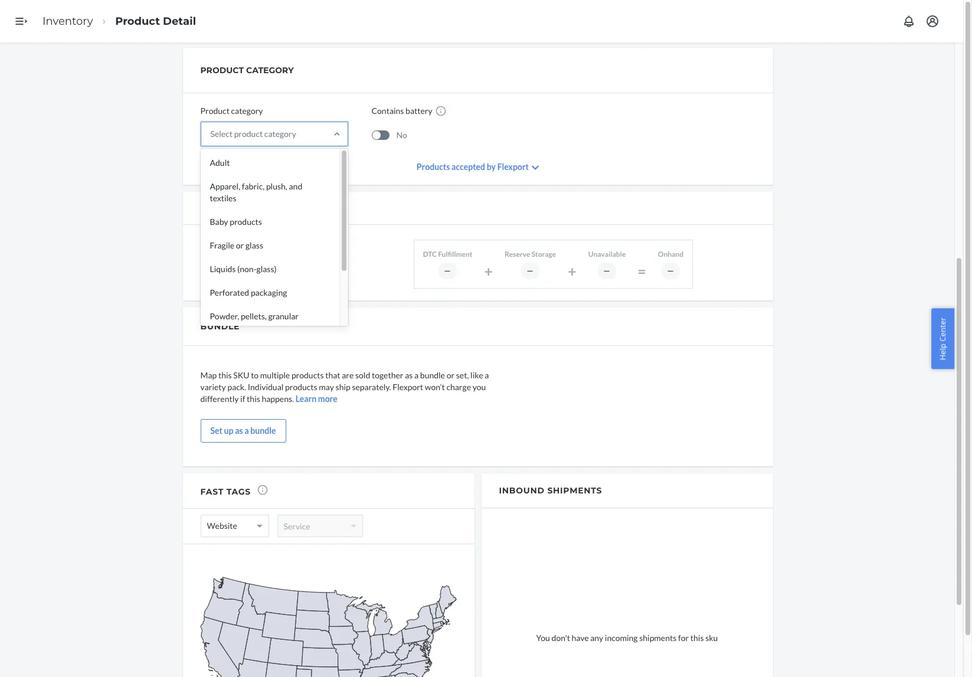 Task type: vqa. For each thing, say whether or not it's contained in the screenshot.
Boxes within Floor loaded Boxes will arrive unpalletized
no



Task type: locate. For each thing, give the bounding box(es) containing it.
as right together at left
[[405, 370, 413, 380]]

or
[[236, 240, 244, 250], [447, 370, 455, 380]]

flexport down together at left
[[393, 382, 423, 392]]

by
[[487, 162, 496, 172]]

inventory
[[43, 15, 93, 28], [200, 202, 255, 213]]

― for onhand
[[667, 266, 675, 275]]

0 vertical spatial bundle
[[420, 370, 445, 380]]

0 horizontal spatial product
[[115, 15, 160, 28]]

― up packaging
[[272, 266, 280, 275]]

help
[[938, 343, 948, 360]]

1 horizontal spatial +
[[568, 262, 577, 280]]

1 vertical spatial inbound
[[499, 485, 545, 496]]

inventory right open navigation "image"
[[43, 15, 93, 28]]

0 horizontal spatial bundle
[[251, 425, 276, 435]]

a right "up"
[[245, 425, 249, 435]]

you
[[536, 633, 550, 643]]

1 vertical spatial as
[[235, 425, 243, 435]]

1 vertical spatial flexport
[[393, 382, 423, 392]]

inbound for inbound shipments
[[499, 485, 545, 496]]

product left detail
[[115, 15, 160, 28]]

0 horizontal spatial inbound
[[263, 250, 289, 259]]

map
[[200, 370, 217, 380]]

no
[[396, 130, 407, 140]]

this right "for"
[[691, 633, 704, 643]]

1 horizontal spatial or
[[447, 370, 455, 380]]

reserve storage
[[505, 250, 556, 259]]

learn more button
[[296, 393, 338, 405]]

1 horizontal spatial bundle
[[420, 370, 445, 380]]

flexport
[[497, 162, 529, 172], [393, 382, 423, 392]]

inbound up glass)
[[263, 250, 289, 259]]

category
[[231, 106, 263, 116], [264, 129, 296, 139]]

0 vertical spatial as
[[405, 370, 413, 380]]

textiles
[[210, 193, 236, 203]]

0 horizontal spatial or
[[236, 240, 244, 250]]

inbound
[[263, 250, 289, 259], [499, 485, 545, 496]]

―
[[272, 266, 280, 275], [444, 266, 452, 275], [527, 266, 534, 275], [603, 266, 611, 275], [667, 266, 675, 275]]

open account menu image
[[926, 14, 940, 28]]

0 vertical spatial inventory
[[43, 15, 93, 28]]

product detail link
[[115, 15, 196, 28]]

plush,
[[266, 181, 287, 191]]

0 vertical spatial product
[[115, 15, 160, 28]]

or inside map this sku to multiple products that are sold together as a bundle or set, like a variety pack. individual products may ship separately. flexport won't charge you differently if this happens.
[[447, 370, 455, 380]]

this
[[218, 370, 232, 380], [247, 393, 260, 404], [691, 633, 704, 643]]

onhand
[[658, 250, 684, 259]]

products accepted by flexport
[[417, 162, 529, 172]]

bundle
[[420, 370, 445, 380], [251, 425, 276, 435]]

1 horizontal spatial inventory
[[200, 202, 255, 213]]

packaging
[[251, 287, 287, 297]]

set,
[[456, 370, 469, 380]]

you
[[473, 382, 486, 392]]

bundle up the won't
[[420, 370, 445, 380]]

2 vertical spatial products
[[285, 382, 317, 392]]

― down unavailable
[[603, 266, 611, 275]]

charge
[[447, 382, 471, 392]]

product
[[115, 15, 160, 28], [200, 106, 230, 116]]

inventory up the baby products
[[200, 202, 255, 213]]

or left "set,"
[[447, 370, 455, 380]]

1 horizontal spatial inbound
[[499, 485, 545, 496]]

― for dtc fulfillment
[[444, 266, 452, 275]]

1 horizontal spatial product
[[200, 106, 230, 116]]

category up product
[[231, 106, 263, 116]]

1 vertical spatial or
[[447, 370, 455, 380]]

learn
[[296, 393, 317, 404]]

shipments
[[639, 633, 677, 643]]

a right like
[[485, 370, 489, 380]]

map this sku to multiple products that are sold together as a bundle or set, like a variety pack. individual products may ship separately. flexport won't charge you differently if this happens.
[[200, 370, 489, 404]]

0 vertical spatial or
[[236, 240, 244, 250]]

0 horizontal spatial as
[[235, 425, 243, 435]]

1 horizontal spatial category
[[264, 129, 296, 139]]

apparel, fabric, plush, and textiles
[[210, 181, 302, 203]]

― down "reserve storage"
[[527, 266, 534, 275]]

breadcrumbs navigation
[[33, 4, 205, 39]]

pellets,
[[241, 311, 267, 321]]

dtc
[[423, 250, 437, 259]]

2 ― from the left
[[444, 266, 452, 275]]

a
[[414, 370, 419, 380], [485, 370, 489, 380], [245, 425, 249, 435]]

0 horizontal spatial flexport
[[393, 382, 423, 392]]

learn more
[[296, 393, 338, 404]]

tags
[[227, 486, 251, 497]]

product category
[[200, 65, 294, 75]]

dtc fulfillment
[[423, 250, 473, 259]]

0 vertical spatial flexport
[[497, 162, 529, 172]]

sold
[[355, 370, 370, 380]]

product
[[200, 65, 244, 75]]

inbound left shipments
[[499, 485, 545, 496]]

product for product detail
[[115, 15, 160, 28]]

1 horizontal spatial as
[[405, 370, 413, 380]]

0 horizontal spatial category
[[231, 106, 263, 116]]

a inside the set up as a bundle button
[[245, 425, 249, 435]]

product up select
[[200, 106, 230, 116]]

powder,
[[210, 311, 239, 321]]

― down onhand
[[667, 266, 675, 275]]

products up learn
[[285, 382, 317, 392]]

incoming
[[605, 633, 638, 643]]

0 horizontal spatial +
[[484, 262, 493, 280]]

0 vertical spatial this
[[218, 370, 232, 380]]

0 horizontal spatial this
[[218, 370, 232, 380]]

together
[[372, 370, 403, 380]]

bundle right "up"
[[251, 425, 276, 435]]

separately.
[[352, 382, 391, 392]]

glass)
[[257, 264, 277, 274]]

up
[[224, 425, 233, 435]]

products
[[230, 217, 262, 227], [292, 370, 324, 380], [285, 382, 317, 392]]

5 ― from the left
[[667, 266, 675, 275]]

a right together at left
[[414, 370, 419, 380]]

1 vertical spatial category
[[264, 129, 296, 139]]

service
[[284, 521, 310, 531]]

as inside button
[[235, 425, 243, 435]]

products up may
[[292, 370, 324, 380]]

products up glass
[[230, 217, 262, 227]]

― for reserve storage
[[527, 266, 534, 275]]

1 horizontal spatial flexport
[[497, 162, 529, 172]]

for
[[678, 633, 689, 643]]

fragile or glass
[[210, 240, 263, 250]]

1 vertical spatial this
[[247, 393, 260, 404]]

fast tags
[[200, 486, 251, 497]]

1 vertical spatial bundle
[[251, 425, 276, 435]]

0 horizontal spatial inventory
[[43, 15, 93, 28]]

4 ― from the left
[[603, 266, 611, 275]]

detail
[[163, 15, 196, 28]]

category right product
[[264, 129, 296, 139]]

3 ― from the left
[[527, 266, 534, 275]]

fabric,
[[242, 181, 265, 191]]

chevron down image
[[532, 163, 539, 172]]

granular
[[268, 311, 299, 321]]

ship
[[336, 382, 351, 392]]

select
[[210, 129, 233, 139]]

+
[[484, 262, 493, 280], [568, 262, 577, 280]]

set up as a bundle button
[[200, 419, 286, 442]]

you don't have any incoming shipments for this sku
[[536, 633, 718, 643]]

as right "up"
[[235, 425, 243, 435]]

contains
[[372, 106, 404, 116]]

― down dtc fulfillment on the left
[[444, 266, 452, 275]]

inventory inside breadcrumbs navigation
[[43, 15, 93, 28]]

inventory link
[[43, 15, 93, 28]]

0 vertical spatial inbound
[[263, 250, 289, 259]]

flexport right 'by'
[[497, 162, 529, 172]]

this left sku
[[218, 370, 232, 380]]

this right if
[[247, 393, 260, 404]]

2 horizontal spatial this
[[691, 633, 704, 643]]

website option
[[207, 516, 237, 536]]

to
[[251, 370, 259, 380]]

product inside breadcrumbs navigation
[[115, 15, 160, 28]]

fulfillment
[[438, 250, 473, 259]]

and
[[289, 181, 302, 191]]

are
[[342, 370, 354, 380]]

as
[[405, 370, 413, 380], [235, 425, 243, 435]]

or left glass
[[236, 240, 244, 250]]

1 vertical spatial product
[[200, 106, 230, 116]]

0 horizontal spatial a
[[245, 425, 249, 435]]

battery
[[406, 106, 433, 116]]



Task type: describe. For each thing, give the bounding box(es) containing it.
products
[[417, 162, 450, 172]]

perforated
[[210, 287, 249, 297]]

don't
[[552, 633, 570, 643]]

bundle inside map this sku to multiple products that are sold together as a bundle or set, like a variety pack. individual products may ship separately. flexport won't charge you differently if this happens.
[[420, 370, 445, 380]]

1 + from the left
[[484, 262, 493, 280]]

fast
[[200, 486, 224, 497]]

1 vertical spatial products
[[292, 370, 324, 380]]

center
[[938, 317, 948, 341]]

storage
[[532, 250, 556, 259]]

multiple
[[260, 370, 290, 380]]

category
[[246, 65, 294, 75]]

shipments
[[548, 485, 602, 496]]

2 + from the left
[[568, 262, 577, 280]]

=
[[638, 262, 646, 280]]

have
[[572, 633, 589, 643]]

website
[[207, 521, 237, 531]]

select product category
[[210, 129, 296, 139]]

0 vertical spatial category
[[231, 106, 263, 116]]

adult
[[210, 158, 230, 168]]

won't
[[425, 382, 445, 392]]

as inside map this sku to multiple products that are sold together as a bundle or set, like a variety pack. individual products may ship separately. flexport won't charge you differently if this happens.
[[405, 370, 413, 380]]

1 vertical spatial inventory
[[200, 202, 255, 213]]

(non-
[[237, 264, 257, 274]]

baby products
[[210, 217, 262, 227]]

contains battery
[[372, 106, 433, 116]]

1 horizontal spatial a
[[414, 370, 419, 380]]

liquids (non-glass)
[[210, 264, 277, 274]]

2 vertical spatial this
[[691, 633, 704, 643]]

product detail
[[115, 15, 196, 28]]

happens.
[[262, 393, 294, 404]]

individual
[[248, 382, 284, 392]]

fragile
[[210, 240, 234, 250]]

product category
[[200, 106, 263, 116]]

pack.
[[228, 382, 246, 392]]

1 horizontal spatial this
[[247, 393, 260, 404]]

baby
[[210, 217, 228, 227]]

more
[[318, 393, 338, 404]]

set up as a bundle
[[210, 425, 276, 435]]

open navigation image
[[14, 14, 28, 28]]

may
[[319, 382, 334, 392]]

unavailable
[[588, 250, 626, 259]]

variety
[[200, 382, 226, 392]]

2 horizontal spatial a
[[485, 370, 489, 380]]

inbound shipments
[[499, 485, 602, 496]]

help center
[[938, 317, 948, 360]]

that
[[325, 370, 340, 380]]

bundle
[[200, 321, 240, 332]]

1 ― from the left
[[272, 266, 280, 275]]

liquids
[[210, 264, 236, 274]]

sku
[[706, 633, 718, 643]]

any
[[591, 633, 603, 643]]

0 vertical spatial products
[[230, 217, 262, 227]]

apparel,
[[210, 181, 240, 191]]

perforated packaging
[[210, 287, 287, 297]]

bundle inside button
[[251, 425, 276, 435]]

flexport inside map this sku to multiple products that are sold together as a bundle or set, like a variety pack. individual products may ship separately. flexport won't charge you differently if this happens.
[[393, 382, 423, 392]]

like
[[471, 370, 483, 380]]

inbound for inbound
[[263, 250, 289, 259]]

set
[[210, 425, 223, 435]]

powder, pellets, granular
[[210, 311, 299, 321]]

product
[[234, 129, 263, 139]]

if
[[240, 393, 245, 404]]

accepted
[[452, 162, 485, 172]]

― for unavailable
[[603, 266, 611, 275]]

sku
[[233, 370, 249, 380]]

open notifications image
[[902, 14, 916, 28]]

differently
[[200, 393, 239, 404]]

product for product category
[[200, 106, 230, 116]]

help center button
[[932, 308, 955, 369]]

reserve
[[505, 250, 530, 259]]

glass
[[246, 240, 263, 250]]



